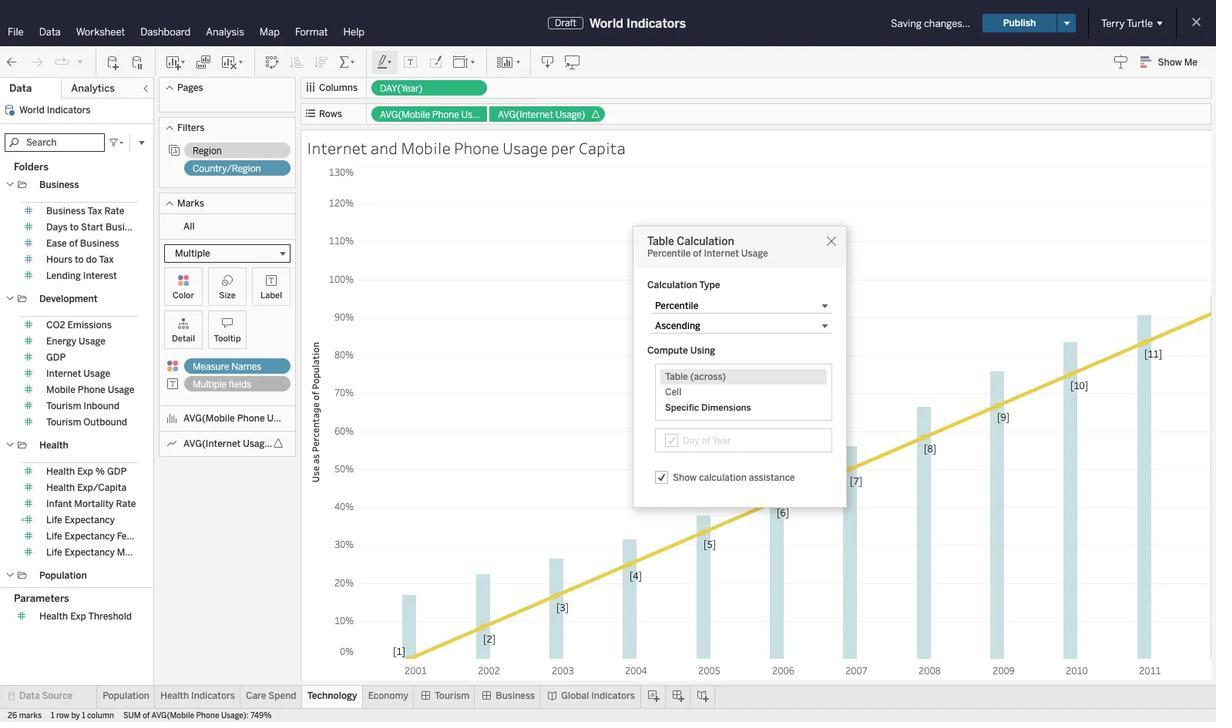 Task type: describe. For each thing, give the bounding box(es) containing it.
of inside table calculation percentile of internet usage
[[693, 248, 702, 259]]

2 vertical spatial data
[[19, 691, 40, 701]]

type
[[700, 280, 720, 291]]

sum of avg(mobile phone usage): 749%
[[123, 711, 272, 721]]

economy
[[368, 691, 408, 701]]

download image
[[540, 54, 556, 70]]

1 vertical spatial avg(mobile phone usage)
[[183, 413, 297, 424]]

business tax rate
[[46, 206, 125, 217]]

internet for internet and mobile phone usage per capita
[[307, 137, 367, 159]]

start
[[81, 222, 103, 233]]

internet usage
[[46, 368, 110, 379]]

spend
[[268, 691, 296, 701]]

business down days to start business
[[80, 238, 119, 249]]

life expectancy male
[[46, 547, 138, 558]]

swap rows and columns image
[[264, 54, 280, 70]]

0 vertical spatial mobile
[[401, 137, 451, 159]]

days to start business
[[46, 222, 145, 233]]

marks
[[177, 198, 204, 209]]

redo image
[[29, 54, 45, 70]]

replay animation image
[[76, 57, 85, 66]]

replay animation image
[[54, 54, 69, 70]]

usage inside table calculation percentile of internet usage
[[741, 248, 768, 259]]

file
[[8, 26, 24, 38]]

color
[[173, 291, 194, 301]]

expectancy for male
[[65, 547, 115, 558]]

new data source image
[[106, 54, 121, 70]]

percentile
[[648, 248, 691, 259]]

health exp % gdp
[[46, 466, 127, 477]]

internet for internet usage
[[46, 368, 81, 379]]

infant
[[46, 499, 72, 510]]

rate for infant mortality rate
[[116, 499, 136, 510]]

dashboard
[[141, 26, 191, 38]]

co2 emissions
[[46, 320, 112, 331]]

size
[[219, 291, 236, 301]]

life expectancy
[[46, 515, 115, 526]]

tourism for tourism inbound
[[46, 401, 81, 412]]

parameters
[[14, 593, 69, 605]]

calculation type
[[648, 280, 720, 291]]

0 vertical spatial avg(internet
[[498, 109, 554, 120]]

calculation inside table calculation percentile of internet usage
[[677, 235, 734, 248]]

country/region
[[193, 163, 261, 174]]

exp/capita
[[77, 483, 127, 493]]

multiple
[[193, 379, 227, 390]]

tourism inbound
[[46, 401, 120, 412]]

care spend
[[246, 691, 296, 701]]

care
[[246, 691, 266, 701]]

1 vertical spatial world
[[19, 105, 45, 116]]

applies to selected worksheets with same data source image
[[168, 144, 180, 156]]

co2
[[46, 320, 65, 331]]

label
[[260, 291, 282, 301]]

show mark labels image
[[403, 54, 419, 70]]

folders
[[14, 161, 49, 173]]

energy usage
[[46, 336, 105, 347]]

calculation
[[699, 472, 747, 483]]

terry turtle
[[1102, 17, 1153, 29]]

fields
[[229, 379, 252, 390]]

table (across) cell specific dimensions
[[665, 372, 751, 413]]

measure names
[[193, 362, 261, 372]]

using
[[691, 345, 715, 356]]

day
[[683, 435, 700, 446]]

1 vertical spatial data
[[9, 82, 32, 94]]

ease of business
[[46, 238, 119, 249]]

all
[[183, 221, 195, 232]]

detail
[[172, 334, 195, 344]]

hours to do tax
[[46, 254, 114, 265]]

threshold
[[88, 612, 132, 622]]

26 marks
[[8, 711, 42, 721]]

1 expectancy from the top
[[65, 515, 115, 526]]

table for (across)
[[665, 372, 688, 382]]

compute
[[648, 345, 688, 356]]

do
[[86, 254, 97, 265]]

usage):
[[221, 711, 249, 721]]

emissions
[[68, 320, 112, 331]]

dimensions
[[701, 402, 751, 413]]

1 horizontal spatial avg(mobile phone usage)
[[380, 109, 491, 120]]

me
[[1185, 57, 1198, 68]]

saving
[[891, 17, 922, 29]]

health exp threshold
[[39, 612, 132, 622]]

rate for business tax rate
[[104, 206, 125, 217]]

row
[[56, 711, 69, 721]]

business up 'days'
[[46, 206, 85, 217]]

1 horizontal spatial gdp
[[107, 466, 127, 477]]

outbound
[[84, 417, 127, 428]]

2 vertical spatial tourism
[[435, 691, 470, 701]]

0 vertical spatial world indicators
[[590, 16, 686, 30]]

0 vertical spatial population
[[39, 570, 87, 581]]

collapse image
[[141, 84, 150, 93]]

health for health indicators
[[160, 691, 189, 701]]

internet and mobile phone usage per capita
[[307, 137, 626, 159]]

saving changes...
[[891, 17, 971, 29]]

interest
[[83, 271, 117, 281]]

sum
[[123, 711, 141, 721]]

and
[[371, 137, 398, 159]]

1 1 from the left
[[51, 711, 54, 721]]

marks
[[19, 711, 42, 721]]

health for health exp threshold
[[39, 612, 68, 622]]

0 horizontal spatial avg(internet usage)
[[183, 439, 273, 449]]

mobile phone usage
[[46, 385, 134, 395]]

lending interest
[[46, 271, 117, 281]]

global indicators
[[561, 691, 635, 701]]

1 vertical spatial calculation
[[648, 280, 698, 291]]

Search text field
[[5, 133, 105, 152]]

show/hide cards image
[[496, 54, 521, 70]]

exp for threshold
[[70, 612, 86, 622]]

show me
[[1158, 57, 1198, 68]]

days
[[46, 222, 68, 233]]

pages
[[177, 82, 203, 93]]

1 row by 1 column
[[51, 711, 114, 721]]

region
[[193, 146, 222, 156]]

marks. press enter to open the view data window.. use arrow keys to navigate data visualization elements. image
[[358, 166, 1216, 660]]

business right start
[[106, 222, 145, 233]]

energy
[[46, 336, 76, 347]]



Task type: locate. For each thing, give the bounding box(es) containing it.
0 vertical spatial avg(internet usage)
[[498, 109, 585, 120]]

day of year
[[683, 435, 731, 446]]

1 vertical spatial avg(internet
[[183, 439, 241, 449]]

usage)
[[461, 109, 491, 120], [556, 109, 585, 120], [267, 413, 297, 424], [243, 439, 273, 449]]

show for show me
[[1158, 57, 1182, 68]]

0 vertical spatial avg(mobile phone usage)
[[380, 109, 491, 120]]

changes...
[[924, 17, 971, 29]]

0 vertical spatial life
[[46, 515, 62, 526]]

0 vertical spatial expectancy
[[65, 515, 115, 526]]

to for days
[[70, 222, 79, 233]]

0 vertical spatial internet
[[307, 137, 367, 159]]

749%
[[250, 711, 272, 721]]

world indicators right draft
[[590, 16, 686, 30]]

calculation
[[677, 235, 734, 248], [648, 280, 698, 291]]

0 vertical spatial gdp
[[46, 352, 66, 363]]

tourism outbound
[[46, 417, 127, 428]]

health indicators
[[160, 691, 235, 701]]

2 expectancy from the top
[[65, 531, 115, 542]]

world
[[590, 16, 624, 30], [19, 105, 45, 116]]

table calculation percentile of internet usage
[[648, 235, 768, 259]]

1 horizontal spatial world
[[590, 16, 624, 30]]

0 horizontal spatial avg(mobile phone usage)
[[183, 413, 297, 424]]

compute using
[[648, 345, 715, 356]]

1 horizontal spatial avg(internet
[[498, 109, 554, 120]]

sort ascending image
[[289, 54, 304, 70]]

health exp/capita
[[46, 483, 127, 493]]

0 vertical spatial tax
[[87, 206, 102, 217]]

health down the 'tourism outbound'
[[39, 440, 68, 451]]

health up infant
[[46, 483, 75, 493]]

rate down exp/capita
[[116, 499, 136, 510]]

fit image
[[452, 54, 477, 70]]

phone
[[432, 109, 459, 120], [454, 137, 499, 159], [78, 385, 105, 395], [237, 413, 265, 424], [196, 711, 219, 721]]

of right day
[[702, 435, 711, 446]]

1 vertical spatial internet
[[704, 248, 739, 259]]

2 vertical spatial life
[[46, 547, 62, 558]]

tax right do
[[99, 254, 114, 265]]

health for health
[[39, 440, 68, 451]]

2 1 from the left
[[82, 711, 85, 721]]

table inside table calculation percentile of internet usage
[[648, 235, 674, 248]]

avg(mobile
[[380, 109, 430, 120], [183, 413, 235, 424], [151, 711, 194, 721]]

0 vertical spatial table
[[648, 235, 674, 248]]

to right 'days'
[[70, 222, 79, 233]]

expectancy for female
[[65, 531, 115, 542]]

avg(internet usage) down multiple fields
[[183, 439, 273, 449]]

avg(mobile down the "day(year)"
[[380, 109, 430, 120]]

1 horizontal spatial show
[[1158, 57, 1182, 68]]

1 vertical spatial tourism
[[46, 417, 81, 428]]

global
[[561, 691, 589, 701]]

avg(internet up per
[[498, 109, 554, 120]]

of right percentile
[[693, 248, 702, 259]]

1 vertical spatial to
[[75, 254, 84, 265]]

health
[[39, 440, 68, 451], [46, 466, 75, 477], [46, 483, 75, 493], [39, 612, 68, 622], [160, 691, 189, 701]]

to
[[70, 222, 79, 233], [75, 254, 84, 265]]

avg(mobile down health indicators
[[151, 711, 194, 721]]

publish
[[1004, 18, 1036, 29]]

clear sheet image
[[220, 54, 245, 70]]

mobile
[[401, 137, 451, 159], [46, 385, 75, 395]]

internet down rows
[[307, 137, 367, 159]]

undo image
[[5, 54, 20, 70]]

1 vertical spatial world indicators
[[19, 105, 91, 116]]

of for ease of business
[[69, 238, 78, 249]]

female
[[117, 531, 148, 542]]

population up parameters at the bottom left of page
[[39, 570, 87, 581]]

3 life from the top
[[46, 547, 62, 558]]

1 left row
[[51, 711, 54, 721]]

analytics
[[71, 82, 115, 94]]

exp left % on the bottom left
[[77, 466, 93, 477]]

data source
[[19, 691, 73, 701]]

format
[[295, 26, 328, 38]]

life
[[46, 515, 62, 526], [46, 531, 62, 542], [46, 547, 62, 558]]

0 horizontal spatial mobile
[[46, 385, 75, 395]]

show calculation assistance
[[673, 472, 795, 483]]

0 vertical spatial rate
[[104, 206, 125, 217]]

1 vertical spatial tax
[[99, 254, 114, 265]]

highlight image
[[376, 54, 394, 70]]

table up calculation type
[[648, 235, 674, 248]]

of for day of year
[[702, 435, 711, 446]]

2 vertical spatial internet
[[46, 368, 81, 379]]

tourism right economy
[[435, 691, 470, 701]]

male
[[117, 547, 138, 558]]

world up search text field
[[19, 105, 45, 116]]

world right draft
[[590, 16, 624, 30]]

development
[[39, 294, 98, 304]]

measure
[[193, 362, 229, 372]]

1 horizontal spatial internet
[[307, 137, 367, 159]]

avg(internet usage) up per
[[498, 109, 585, 120]]

duplicate image
[[196, 54, 211, 70]]

2 vertical spatial avg(mobile
[[151, 711, 194, 721]]

filters
[[177, 123, 205, 133]]

business down "folders"
[[39, 180, 79, 190]]

0 horizontal spatial world
[[19, 105, 45, 116]]

table for calculation
[[648, 235, 674, 248]]

0 horizontal spatial show
[[673, 472, 697, 483]]

0 vertical spatial world
[[590, 16, 624, 30]]

expectancy
[[65, 515, 115, 526], [65, 531, 115, 542], [65, 547, 115, 558]]

ease
[[46, 238, 67, 249]]

data guide image
[[1114, 54, 1129, 69]]

open and edit this workbook in tableau desktop image
[[565, 54, 580, 70]]

avg(mobile down "multiple" at the bottom left
[[183, 413, 235, 424]]

calculation down percentile
[[648, 280, 698, 291]]

avg(internet down "multiple" at the bottom left
[[183, 439, 241, 449]]

tourism for tourism outbound
[[46, 417, 81, 428]]

health up health exp/capita
[[46, 466, 75, 477]]

show down day
[[673, 472, 697, 483]]

capita
[[579, 137, 626, 159]]

table inside the table (across) cell specific dimensions
[[665, 372, 688, 382]]

show me button
[[1134, 50, 1212, 74]]

internet up mobile phone usage
[[46, 368, 81, 379]]

0 vertical spatial to
[[70, 222, 79, 233]]

health down parameters at the bottom left of page
[[39, 612, 68, 622]]

year
[[712, 435, 731, 446]]

data down undo icon
[[9, 82, 32, 94]]

tourism up the 'tourism outbound'
[[46, 401, 81, 412]]

3 expectancy from the top
[[65, 547, 115, 558]]

multiple fields
[[193, 379, 252, 390]]

to left do
[[75, 254, 84, 265]]

publish button
[[983, 14, 1057, 32]]

2 horizontal spatial internet
[[704, 248, 739, 259]]

0 horizontal spatial 1
[[51, 711, 54, 721]]

usage
[[503, 137, 548, 159], [741, 248, 768, 259], [79, 336, 105, 347], [84, 368, 110, 379], [108, 385, 134, 395]]

1 vertical spatial avg(mobile
[[183, 413, 235, 424]]

(across)
[[690, 372, 726, 382]]

business left global
[[496, 691, 535, 701]]

format workbook image
[[428, 54, 443, 70]]

1 life from the top
[[46, 515, 62, 526]]

show inside button
[[1158, 57, 1182, 68]]

tax up days to start business
[[87, 206, 102, 217]]

life for life expectancy female
[[46, 531, 62, 542]]

exp left threshold at the left bottom of the page
[[70, 612, 86, 622]]

0 vertical spatial show
[[1158, 57, 1182, 68]]

1 horizontal spatial population
[[103, 691, 149, 701]]

expectancy up the life expectancy male
[[65, 531, 115, 542]]

totals image
[[338, 54, 357, 70]]

show left me
[[1158, 57, 1182, 68]]

avg(internet usage)
[[498, 109, 585, 120], [183, 439, 273, 449]]

internet inside table calculation percentile of internet usage
[[704, 248, 739, 259]]

0 vertical spatial calculation
[[677, 235, 734, 248]]

show for show calculation assistance
[[673, 472, 697, 483]]

life for life expectancy
[[46, 515, 62, 526]]

mobile down internet usage
[[46, 385, 75, 395]]

technology
[[307, 691, 357, 701]]

data
[[39, 26, 61, 38], [9, 82, 32, 94], [19, 691, 40, 701]]

1
[[51, 711, 54, 721], [82, 711, 85, 721]]

1 vertical spatial mobile
[[46, 385, 75, 395]]

analysis
[[206, 26, 244, 38]]

table calculation dialog
[[633, 226, 847, 508]]

tooltip
[[214, 334, 241, 344]]

0 horizontal spatial world indicators
[[19, 105, 91, 116]]

1 vertical spatial avg(internet usage)
[[183, 439, 273, 449]]

specific
[[665, 402, 699, 413]]

tourism down tourism inbound
[[46, 417, 81, 428]]

avg(mobile phone usage) down the fields
[[183, 413, 297, 424]]

world indicators up search text field
[[19, 105, 91, 116]]

hours
[[46, 254, 73, 265]]

1 vertical spatial life
[[46, 531, 62, 542]]

population up sum
[[103, 691, 149, 701]]

avg(mobile phone usage) down the "day(year)"
[[380, 109, 491, 120]]

1 vertical spatial population
[[103, 691, 149, 701]]

life for life expectancy male
[[46, 547, 62, 558]]

2 life from the top
[[46, 531, 62, 542]]

0 vertical spatial tourism
[[46, 401, 81, 412]]

1 vertical spatial show
[[673, 472, 697, 483]]

show inside the "table calculation" 'dialog'
[[673, 472, 697, 483]]

draft
[[555, 18, 576, 29]]

%
[[95, 466, 105, 477]]

internet up type
[[704, 248, 739, 259]]

avg(internet
[[498, 109, 554, 120], [183, 439, 241, 449]]

expectancy down life expectancy female
[[65, 547, 115, 558]]

26
[[8, 711, 17, 721]]

1 horizontal spatial avg(internet usage)
[[498, 109, 585, 120]]

exp for %
[[77, 466, 93, 477]]

to for hours
[[75, 254, 84, 265]]

mortality
[[74, 499, 114, 510]]

pause auto updates image
[[130, 54, 146, 70]]

rate up days to start business
[[104, 206, 125, 217]]

new worksheet image
[[165, 54, 187, 70]]

1 vertical spatial expectancy
[[65, 531, 115, 542]]

life expectancy female
[[46, 531, 148, 542]]

calculation up type
[[677, 235, 734, 248]]

0 horizontal spatial gdp
[[46, 352, 66, 363]]

rows
[[319, 109, 342, 119]]

help
[[343, 26, 365, 38]]

tourism
[[46, 401, 81, 412], [46, 417, 81, 428], [435, 691, 470, 701]]

gdp right % on the bottom left
[[107, 466, 127, 477]]

world indicators
[[590, 16, 686, 30], [19, 105, 91, 116]]

health up sum of avg(mobile phone usage): 749% on the left bottom of page
[[160, 691, 189, 701]]

table up cell
[[665, 372, 688, 382]]

0 horizontal spatial population
[[39, 570, 87, 581]]

0 horizontal spatial avg(internet
[[183, 439, 241, 449]]

map
[[260, 26, 280, 38]]

1 horizontal spatial world indicators
[[590, 16, 686, 30]]

per
[[551, 137, 575, 159]]

lending
[[46, 271, 81, 281]]

0 vertical spatial data
[[39, 26, 61, 38]]

health for health exp % gdp
[[46, 466, 75, 477]]

1 horizontal spatial 1
[[82, 711, 85, 721]]

1 horizontal spatial mobile
[[401, 137, 451, 159]]

of for sum of avg(mobile phone usage): 749%
[[143, 711, 150, 721]]

1 vertical spatial table
[[665, 372, 688, 382]]

1 right by
[[82, 711, 85, 721]]

inbound
[[84, 401, 120, 412]]

1 vertical spatial rate
[[116, 499, 136, 510]]

1 vertical spatial gdp
[[107, 466, 127, 477]]

health for health exp/capita
[[46, 483, 75, 493]]

2 vertical spatial expectancy
[[65, 547, 115, 558]]

data up replay animation image
[[39, 26, 61, 38]]

mobile right and
[[401, 137, 451, 159]]

expectancy down infant mortality rate
[[65, 515, 115, 526]]

of right sum
[[143, 711, 150, 721]]

0 horizontal spatial internet
[[46, 368, 81, 379]]

gdp
[[46, 352, 66, 363], [107, 466, 127, 477]]

0 vertical spatial avg(mobile
[[380, 109, 430, 120]]

gdp down the energy
[[46, 352, 66, 363]]

data up marks
[[19, 691, 40, 701]]

sort descending image
[[314, 54, 329, 70]]

0 vertical spatial exp
[[77, 466, 93, 477]]

of right ease
[[69, 238, 78, 249]]

1 vertical spatial exp
[[70, 612, 86, 622]]

source
[[42, 691, 73, 701]]



Task type: vqa. For each thing, say whether or not it's contained in the screenshot.
the to associated with Days
yes



